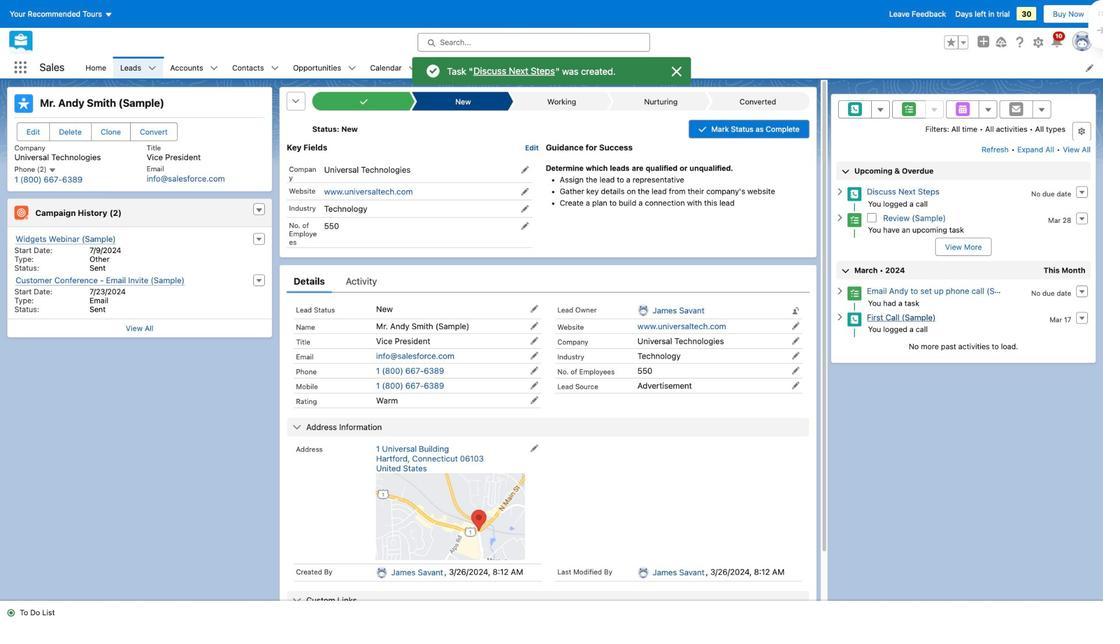 Task type: describe. For each thing, give the bounding box(es) containing it.
edit mobile image
[[531, 382, 539, 390]]

edit website image
[[792, 323, 800, 331]]

edit company image
[[792, 337, 800, 346]]

2 list item from the left
[[163, 57, 225, 79]]

edit email image
[[531, 352, 539, 360]]

edit lead status image
[[531, 305, 539, 313]]

4 list item from the left
[[286, 57, 364, 79]]

lead image
[[14, 94, 33, 113]]

6 list item from the left
[[473, 57, 544, 79]]

text default image inside "campaign history" element
[[255, 206, 263, 215]]

edit industry image
[[792, 352, 800, 360]]

edit phone image
[[531, 367, 539, 375]]

3 list item from the left
[[225, 57, 286, 79]]

edit address image
[[531, 445, 539, 453]]

success alert dialog
[[413, 57, 692, 85]]

text success image
[[7, 610, 15, 618]]



Task type: locate. For each thing, give the bounding box(es) containing it.
5 list item from the left
[[364, 57, 424, 79]]

logged call image
[[848, 187, 862, 201]]

edit title image
[[531, 337, 539, 346]]

campaign history element
[[7, 199, 273, 338]]

large image
[[670, 64, 684, 78]]

status
[[837, 342, 1092, 351]]

list item
[[113, 57, 163, 79], [163, 57, 225, 79], [225, 57, 286, 79], [286, 57, 364, 79], [364, 57, 424, 79], [473, 57, 544, 79], [544, 57, 600, 79], [600, 57, 655, 79]]

8 list item from the left
[[600, 57, 655, 79]]

group
[[945, 35, 969, 49]]

tabs tab list
[[287, 270, 810, 293]]

logged call image
[[848, 313, 862, 327]]

list
[[79, 57, 1104, 79]]

text default image
[[210, 64, 218, 72], [271, 64, 279, 72], [49, 166, 57, 175], [255, 206, 263, 215], [837, 214, 845, 222]]

text default image
[[148, 64, 156, 72], [348, 64, 357, 72], [409, 64, 417, 72], [837, 188, 845, 196], [837, 287, 845, 296], [837, 314, 845, 322], [293, 423, 302, 433], [293, 597, 302, 606]]

path options list box
[[313, 92, 810, 111]]

1 list item from the left
[[113, 57, 163, 79]]

7 list item from the left
[[544, 57, 600, 79]]

edit rating image
[[531, 397, 539, 405]]

edit lead source image
[[792, 382, 800, 390]]

edit no. of employees image
[[792, 367, 800, 375]]

edit name image
[[531, 323, 539, 331]]

task image
[[848, 213, 862, 227]]

task image
[[848, 287, 862, 301]]



Task type: vqa. For each thing, say whether or not it's contained in the screenshot.
Search Address text field
no



